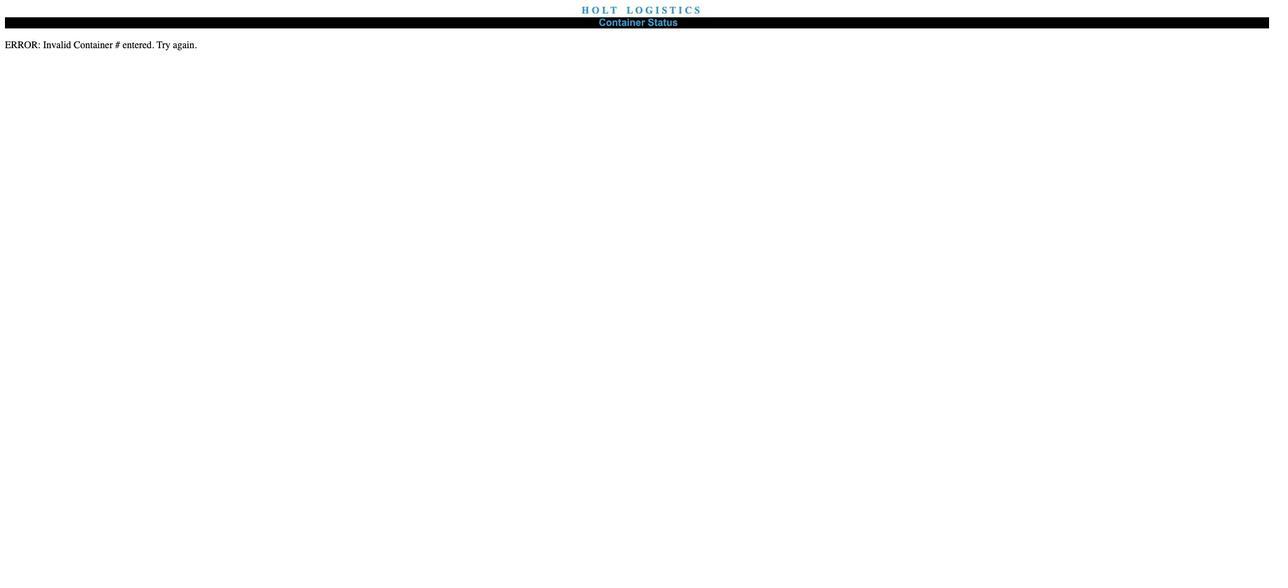 Task type: locate. For each thing, give the bounding box(es) containing it.
container
[[599, 17, 645, 28], [74, 40, 113, 51]]

container left #
[[74, 40, 113, 51]]

o left l
[[592, 5, 600, 15]]

again.
[[173, 40, 197, 51]]

s
[[662, 5, 668, 15], [695, 5, 700, 15]]

i
[[656, 5, 660, 15], [679, 5, 683, 15]]

o left g
[[635, 5, 643, 15]]

0 horizontal spatial s
[[662, 5, 668, 15]]

i right g
[[656, 5, 660, 15]]

0 vertical spatial container
[[599, 17, 645, 28]]

invalid
[[43, 40, 71, 51]]

2 s from the left
[[695, 5, 700, 15]]

entered.
[[123, 40, 154, 51]]

i right t
[[679, 5, 683, 15]]

1 vertical spatial container
[[74, 40, 113, 51]]

t    l
[[611, 5, 633, 15]]

error:
[[5, 40, 41, 51]]

container down "t    l"
[[599, 17, 645, 28]]

s left t
[[662, 5, 668, 15]]

1 horizontal spatial i
[[679, 5, 683, 15]]

1 horizontal spatial s
[[695, 5, 700, 15]]

1 horizontal spatial o
[[635, 5, 643, 15]]

s right c
[[695, 5, 700, 15]]

error: invalid container # entered.  try again.
[[5, 40, 197, 51]]

0 horizontal spatial i
[[656, 5, 660, 15]]

1 horizontal spatial container
[[599, 17, 645, 28]]

2 o from the left
[[635, 5, 643, 15]]

0 horizontal spatial o
[[592, 5, 600, 15]]

o
[[592, 5, 600, 15], [635, 5, 643, 15]]



Task type: describe. For each thing, give the bounding box(es) containing it.
h          o l t    l o g i s t i c s container          status
[[582, 5, 700, 28]]

t
[[670, 5, 676, 15]]

1 s from the left
[[662, 5, 668, 15]]

#
[[115, 40, 120, 51]]

h
[[582, 5, 589, 15]]

container inside h          o l t    l o g i s t i c s container          status
[[599, 17, 645, 28]]

try
[[157, 40, 170, 51]]

g
[[646, 5, 653, 15]]

c
[[685, 5, 692, 15]]

0 horizontal spatial container
[[74, 40, 113, 51]]

2 i from the left
[[679, 5, 683, 15]]

status
[[648, 17, 678, 28]]

1 i from the left
[[656, 5, 660, 15]]

1 o from the left
[[592, 5, 600, 15]]

l
[[602, 5, 608, 15]]



